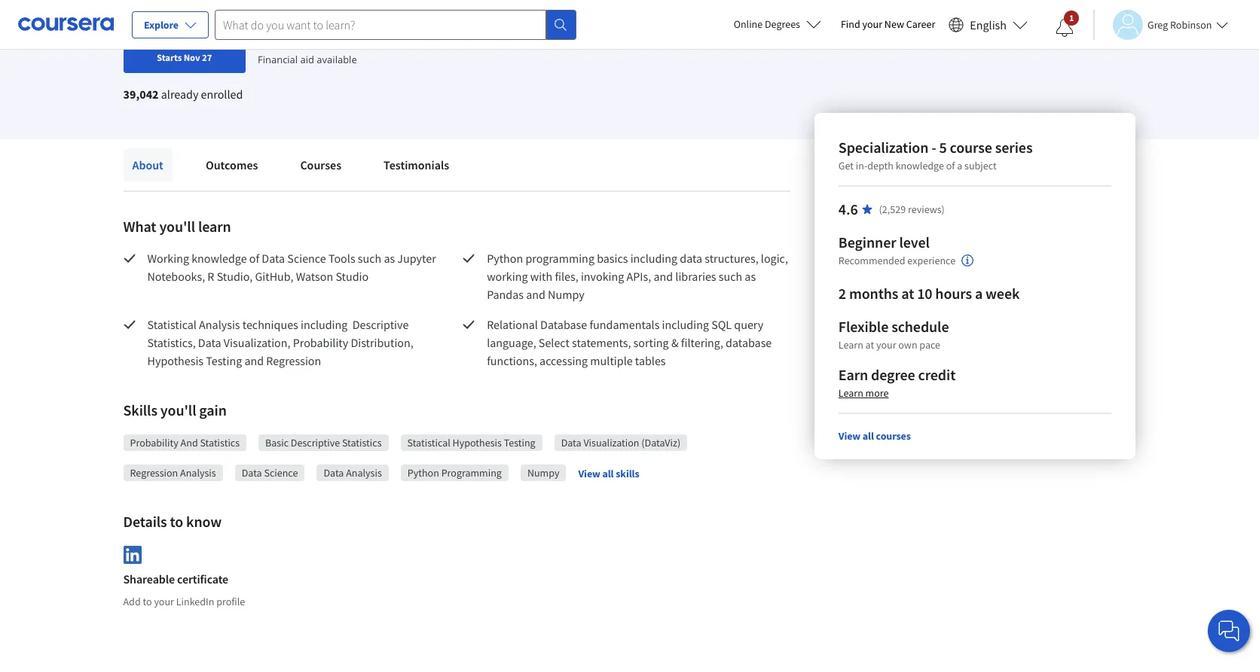 Task type: describe. For each thing, give the bounding box(es) containing it.
access
[[439, 32, 467, 46]]

analysis for data
[[346, 467, 382, 480]]

you'll for what
[[159, 217, 195, 236]]

(2,529 reviews)
[[879, 203, 945, 216]]

r
[[208, 269, 214, 284]]

your right find
[[863, 17, 883, 31]]

learn
[[198, 217, 231, 236]]

about link
[[123, 149, 173, 182]]

online
[[734, 17, 763, 31]]

1 horizontal spatial and
[[526, 287, 546, 302]]

statistics for probability and statistics
[[200, 436, 240, 450]]

0 vertical spatial at
[[902, 284, 915, 303]]

studio,
[[217, 269, 253, 284]]

logic,
[[761, 251, 788, 266]]

invoking
[[581, 269, 624, 284]]

enroll inside enroll for free starts nov 27
[[147, 35, 179, 50]]

outcomes link
[[197, 149, 267, 182]]

python programming
[[408, 467, 502, 480]]

sql
[[712, 317, 732, 332]]

basic
[[265, 436, 289, 450]]

own
[[899, 338, 918, 352]]

gain
[[199, 401, 227, 420]]

numpy inside python programming basics including data structures, logic, working with files, invoking apis, and libraries such as pandas and numpy
[[548, 287, 585, 302]]

data for data analysis
[[324, 467, 344, 480]]

1 button
[[1044, 10, 1086, 46]]

7-
[[396, 32, 404, 46]]

view for view all skills
[[579, 467, 601, 481]]

as inside python programming basics including data structures, logic, working with files, invoking apis, and libraries such as pandas and numpy
[[745, 269, 756, 284]]

view all skills
[[579, 467, 640, 481]]

apis,
[[627, 269, 651, 284]]

probability inside statistical analysis techniques including  descriptive statistics, data visualization, probability distribution, hypothesis testing and regression
[[293, 335, 348, 351]]

you'll for skills
[[160, 401, 196, 420]]

python programming basics including data structures, logic, working with files, invoking apis, and libraries such as pandas and numpy
[[487, 251, 791, 302]]

career
[[907, 17, 936, 31]]

to for know
[[170, 513, 183, 531]]

probability and statistics
[[130, 436, 240, 450]]

and for data
[[654, 269, 673, 284]]

your down shareable certificate
[[154, 595, 174, 609]]

nov
[[184, 51, 200, 63]]

months
[[849, 284, 899, 303]]

1 vertical spatial science
[[264, 467, 298, 480]]

courses
[[300, 158, 342, 173]]

1 vertical spatial regression
[[130, 467, 178, 480]]

regression inside statistical analysis techniques including  descriptive statistics, data visualization, probability distribution, hypothesis testing and regression
[[266, 354, 321, 369]]

data inside the working knowledge of data science tools such as jupyter notebooks, r studio, github, watson studio
[[262, 251, 285, 266]]

fundamentals
[[590, 317, 660, 332]]

data science
[[242, 467, 298, 480]]

programming
[[441, 467, 502, 480]]

to inside try for free: enroll to start your 7-day full access free trial financial aid available
[[340, 32, 349, 46]]

functions,
[[487, 354, 537, 369]]

financial
[[258, 53, 298, 66]]

data visualization (dataviz)
[[561, 436, 681, 450]]

2 months at 10 hours a week
[[839, 284, 1020, 303]]

with
[[530, 269, 553, 284]]

for for try
[[274, 32, 286, 46]]

analysis for regression
[[180, 467, 216, 480]]

profile
[[216, 595, 245, 609]]

tools
[[329, 251, 356, 266]]

show notifications image
[[1056, 19, 1074, 37]]

already
[[161, 87, 199, 102]]

information about difficulty level pre-requisites. image
[[962, 255, 974, 267]]

robinson
[[1171, 18, 1212, 31]]

1
[[1070, 12, 1074, 23]]

5
[[940, 138, 947, 157]]

filtering,
[[681, 335, 724, 351]]

enroll for free starts nov 27
[[147, 35, 222, 63]]

39,042 already enrolled
[[123, 87, 243, 102]]

such inside the working knowledge of data science tools such as jupyter notebooks, r studio, github, watson studio
[[358, 251, 382, 266]]

1 horizontal spatial a
[[975, 284, 983, 303]]

(dataviz)
[[642, 436, 681, 450]]

at inside flexible schedule learn at your own pace
[[866, 338, 875, 352]]

learn inside earn degree credit learn more
[[839, 387, 864, 400]]

start
[[351, 32, 372, 46]]

skills you'll gain
[[123, 401, 227, 420]]

linkedin
[[176, 595, 214, 609]]

recommended
[[839, 254, 906, 268]]

libraries
[[676, 269, 717, 284]]

view all courses
[[839, 430, 911, 443]]

series
[[996, 138, 1033, 157]]

including for techniques
[[301, 317, 348, 332]]

python for python programming basics including data structures, logic, working with files, invoking apis, and libraries such as pandas and numpy
[[487, 251, 523, 266]]

regression analysis
[[130, 467, 216, 480]]

day
[[404, 32, 420, 46]]

such inside python programming basics including data structures, logic, working with files, invoking apis, and libraries such as pandas and numpy
[[719, 269, 743, 284]]

full
[[423, 32, 437, 46]]

find your new career
[[841, 17, 936, 31]]

financial aid available button
[[258, 53, 357, 66]]

greg robinson button
[[1094, 9, 1229, 40]]

explore button
[[132, 11, 209, 38]]

python for python programming
[[408, 467, 439, 480]]

beginner
[[839, 233, 897, 252]]

new
[[885, 17, 905, 31]]

flexible schedule learn at your own pace
[[839, 317, 949, 352]]

data for data science
[[242, 467, 262, 480]]

statistical analysis techniques including  descriptive statistics, data visualization, probability distribution, hypothesis testing and regression
[[147, 317, 416, 369]]

skills
[[616, 467, 640, 481]]

as inside the working knowledge of data science tools such as jupyter notebooks, r studio, github, watson studio
[[384, 251, 395, 266]]

certificate
[[177, 572, 229, 587]]

degree
[[871, 366, 916, 384]]

recommended experience
[[839, 254, 956, 268]]

level
[[900, 233, 930, 252]]

data for data visualization (dataviz)
[[561, 436, 582, 450]]

flexible
[[839, 317, 889, 336]]

basics
[[597, 251, 628, 266]]

more
[[866, 387, 889, 400]]



Task type: vqa. For each thing, say whether or not it's contained in the screenshot.
Help Center image
no



Task type: locate. For each thing, give the bounding box(es) containing it.
learn more link
[[839, 387, 889, 400]]

explore
[[144, 18, 179, 32]]

0 vertical spatial numpy
[[548, 287, 585, 302]]

of down 5
[[947, 159, 955, 173]]

analysis
[[199, 317, 240, 332], [180, 467, 216, 480], [346, 467, 382, 480]]

0 horizontal spatial to
[[143, 595, 152, 609]]

view all courses link
[[839, 430, 911, 443]]

1 vertical spatial as
[[745, 269, 756, 284]]

1 statistics from the left
[[200, 436, 240, 450]]

in-
[[856, 159, 868, 173]]

0 vertical spatial python
[[487, 251, 523, 266]]

0 vertical spatial all
[[863, 430, 874, 443]]

1 vertical spatial and
[[526, 287, 546, 302]]

and for descriptive
[[245, 354, 264, 369]]

None search field
[[215, 9, 577, 40]]

python up working
[[487, 251, 523, 266]]

1 horizontal spatial of
[[947, 159, 955, 173]]

courses link
[[291, 149, 351, 182]]

1 vertical spatial view
[[579, 467, 601, 481]]

numpy left the view all skills
[[528, 467, 560, 480]]

0 vertical spatial science
[[287, 251, 326, 266]]

0 horizontal spatial statistical
[[147, 317, 197, 332]]

such
[[358, 251, 382, 266], [719, 269, 743, 284]]

-
[[932, 138, 937, 157]]

find
[[841, 17, 861, 31]]

1 horizontal spatial hypothesis
[[453, 436, 502, 450]]

descriptive right 'basic'
[[291, 436, 340, 450]]

statistical up python programming
[[407, 436, 451, 450]]

1 horizontal spatial descriptive
[[353, 317, 409, 332]]

1 vertical spatial hypothesis
[[453, 436, 502, 450]]

enroll inside try for free: enroll to start your 7-day full access free trial financial aid available
[[312, 32, 338, 46]]

1 vertical spatial you'll
[[160, 401, 196, 420]]

1 vertical spatial testing
[[504, 436, 536, 450]]

science
[[287, 251, 326, 266], [264, 467, 298, 480]]

visualization
[[584, 436, 640, 450]]

and
[[181, 436, 198, 450]]

try
[[258, 32, 272, 46]]

0 vertical spatial you'll
[[159, 217, 195, 236]]

0 vertical spatial probability
[[293, 335, 348, 351]]

such up studio
[[358, 251, 382, 266]]

1 horizontal spatial python
[[487, 251, 523, 266]]

0 horizontal spatial as
[[384, 251, 395, 266]]

0 horizontal spatial a
[[958, 159, 963, 173]]

knowledge up r
[[192, 251, 247, 266]]

0 vertical spatial to
[[340, 32, 349, 46]]

0 horizontal spatial for
[[181, 35, 196, 50]]

you'll up probability and statistics
[[160, 401, 196, 420]]

0 vertical spatial regression
[[266, 354, 321, 369]]

27
[[202, 51, 212, 63]]

to left start in the top of the page
[[340, 32, 349, 46]]

1 horizontal spatial enroll
[[312, 32, 338, 46]]

experience
[[908, 254, 956, 268]]

including up &
[[662, 317, 709, 332]]

statistical inside statistical analysis techniques including  descriptive statistics, data visualization, probability distribution, hypothesis testing and regression
[[147, 317, 197, 332]]

of
[[947, 159, 955, 173], [249, 251, 259, 266]]

for inside enroll for free starts nov 27
[[181, 35, 196, 50]]

aid
[[300, 53, 314, 66]]

pandas
[[487, 287, 524, 302]]

your inside flexible schedule learn at your own pace
[[877, 338, 897, 352]]

including up apis,
[[631, 251, 678, 266]]

coursera image
[[18, 12, 114, 36]]

a left week
[[975, 284, 983, 303]]

courses
[[876, 430, 911, 443]]

1 vertical spatial such
[[719, 269, 743, 284]]

and down with
[[526, 287, 546, 302]]

a left subject
[[958, 159, 963, 173]]

chat with us image
[[1217, 620, 1242, 644]]

2 vertical spatial and
[[245, 354, 264, 369]]

analysis for statistical
[[199, 317, 240, 332]]

1 vertical spatial a
[[975, 284, 983, 303]]

0 horizontal spatial regression
[[130, 467, 178, 480]]

shareable certificate
[[123, 572, 229, 587]]

all left courses
[[863, 430, 874, 443]]

1 vertical spatial statistical
[[407, 436, 451, 450]]

0 horizontal spatial python
[[408, 467, 439, 480]]

of inside the working knowledge of data science tools such as jupyter notebooks, r studio, github, watson studio
[[249, 251, 259, 266]]

What do you want to learn? text field
[[215, 9, 547, 40]]

database
[[541, 317, 587, 332]]

working
[[487, 269, 528, 284]]

enroll
[[312, 32, 338, 46], [147, 35, 179, 50]]

view inside button
[[579, 467, 601, 481]]

1 vertical spatial descriptive
[[291, 436, 340, 450]]

files,
[[555, 269, 579, 284]]

hypothesis up programming
[[453, 436, 502, 450]]

0 horizontal spatial and
[[245, 354, 264, 369]]

0 horizontal spatial view
[[579, 467, 601, 481]]

0 horizontal spatial descriptive
[[291, 436, 340, 450]]

hypothesis inside statistical analysis techniques including  descriptive statistics, data visualization, probability distribution, hypothesis testing and regression
[[147, 354, 204, 369]]

2 horizontal spatial to
[[340, 32, 349, 46]]

github,
[[255, 269, 294, 284]]

to right add
[[143, 595, 152, 609]]

testing
[[206, 354, 242, 369], [504, 436, 536, 450]]

testing inside statistical analysis techniques including  descriptive statistics, data visualization, probability distribution, hypothesis testing and regression
[[206, 354, 242, 369]]

all for skills
[[603, 467, 614, 481]]

0 horizontal spatial knowledge
[[192, 251, 247, 266]]

free:
[[288, 32, 310, 46]]

1 horizontal spatial statistical
[[407, 436, 451, 450]]

a inside the specialization - 5 course series get in-depth knowledge of a subject
[[958, 159, 963, 173]]

specialization
[[839, 138, 929, 157]]

4.6
[[839, 200, 858, 219]]

including inside statistical analysis techniques including  descriptive statistics, data visualization, probability distribution, hypothesis testing and regression
[[301, 317, 348, 332]]

add
[[123, 595, 141, 609]]

view all skills button
[[579, 466, 640, 481]]

as
[[384, 251, 395, 266], [745, 269, 756, 284]]

relational
[[487, 317, 538, 332]]

0 vertical spatial as
[[384, 251, 395, 266]]

such down structures,
[[719, 269, 743, 284]]

all inside button
[[603, 467, 614, 481]]

1 vertical spatial knowledge
[[192, 251, 247, 266]]

regression down visualization,
[[266, 354, 321, 369]]

including inside python programming basics including data structures, logic, working with files, invoking apis, and libraries such as pandas and numpy
[[631, 251, 678, 266]]

shareable
[[123, 572, 175, 587]]

statistical up statistics,
[[147, 317, 197, 332]]

1 vertical spatial to
[[170, 513, 183, 531]]

what you'll learn
[[123, 217, 231, 236]]

knowledge inside the specialization - 5 course series get in-depth knowledge of a subject
[[896, 159, 944, 173]]

hypothesis down statistics,
[[147, 354, 204, 369]]

you'll
[[159, 217, 195, 236], [160, 401, 196, 420]]

details to know
[[123, 513, 222, 531]]

1 horizontal spatial statistics
[[342, 436, 382, 450]]

0 vertical spatial view
[[839, 430, 861, 443]]

trial
[[489, 32, 507, 46]]

0 vertical spatial and
[[654, 269, 673, 284]]

statistics,
[[147, 335, 196, 351]]

regression
[[266, 354, 321, 369], [130, 467, 178, 480]]

your left own at bottom right
[[877, 338, 897, 352]]

statistics right and
[[200, 436, 240, 450]]

0 horizontal spatial statistics
[[200, 436, 240, 450]]

1 horizontal spatial all
[[863, 430, 874, 443]]

1 horizontal spatial for
[[274, 32, 286, 46]]

available
[[317, 53, 357, 66]]

0 vertical spatial knowledge
[[896, 159, 944, 173]]

1 horizontal spatial such
[[719, 269, 743, 284]]

0 vertical spatial a
[[958, 159, 963, 173]]

2 vertical spatial to
[[143, 595, 152, 609]]

analysis down basic descriptive statistics
[[346, 467, 382, 480]]

1 vertical spatial python
[[408, 467, 439, 480]]

earn degree credit learn more
[[839, 366, 956, 400]]

0 vertical spatial learn
[[839, 338, 864, 352]]

1 horizontal spatial at
[[902, 284, 915, 303]]

query
[[734, 317, 764, 332]]

statistics up "data analysis"
[[342, 436, 382, 450]]

0 vertical spatial testing
[[206, 354, 242, 369]]

your inside try for free: enroll to start your 7-day full access free trial financial aid available
[[374, 32, 394, 46]]

knowledge inside the working knowledge of data science tools such as jupyter notebooks, r studio, github, watson studio
[[192, 251, 247, 266]]

at left 10 at the top of the page
[[902, 284, 915, 303]]

0 horizontal spatial enroll
[[147, 35, 179, 50]]

and down visualization,
[[245, 354, 264, 369]]

of inside the specialization - 5 course series get in-depth knowledge of a subject
[[947, 159, 955, 173]]

statistical for statistical hypothesis testing
[[407, 436, 451, 450]]

techniques
[[243, 317, 298, 332]]

beginner level
[[839, 233, 930, 252]]

0 horizontal spatial hypothesis
[[147, 354, 204, 369]]

0 horizontal spatial at
[[866, 338, 875, 352]]

descriptive up distribution,
[[353, 317, 409, 332]]

1 learn from the top
[[839, 338, 864, 352]]

including for basics
[[631, 251, 678, 266]]

0 horizontal spatial all
[[603, 467, 614, 481]]

data inside statistical analysis techniques including  descriptive statistics, data visualization, probability distribution, hypothesis testing and regression
[[198, 335, 221, 351]]

multiple
[[591, 354, 633, 369]]

english
[[970, 17, 1007, 32]]

knowledge down -
[[896, 159, 944, 173]]

2 statistics from the left
[[342, 436, 382, 450]]

learn down earn
[[839, 387, 864, 400]]

0 vertical spatial statistical
[[147, 317, 197, 332]]

including down watson
[[301, 317, 348, 332]]

1 horizontal spatial to
[[170, 513, 183, 531]]

all left skills
[[603, 467, 614, 481]]

week
[[986, 284, 1020, 303]]

analysis inside statistical analysis techniques including  descriptive statistics, data visualization, probability distribution, hypothesis testing and regression
[[199, 317, 240, 332]]

statistical
[[147, 317, 197, 332], [407, 436, 451, 450]]

including for fundamentals
[[662, 317, 709, 332]]

numpy down files,
[[548, 287, 585, 302]]

credit
[[919, 366, 956, 384]]

1 horizontal spatial testing
[[504, 436, 536, 450]]

1 vertical spatial probability
[[130, 436, 179, 450]]

analysis down and
[[180, 467, 216, 480]]

2 learn from the top
[[839, 387, 864, 400]]

2 horizontal spatial and
[[654, 269, 673, 284]]

statistical for statistical analysis techniques including  descriptive statistics, data visualization, probability distribution, hypothesis testing and regression
[[147, 317, 197, 332]]

view down visualization
[[579, 467, 601, 481]]

working
[[147, 251, 189, 266]]

learn down flexible
[[839, 338, 864, 352]]

statements,
[[572, 335, 631, 351]]

and inside statistical analysis techniques including  descriptive statistics, data visualization, probability distribution, hypothesis testing and regression
[[245, 354, 264, 369]]

all for courses
[[863, 430, 874, 443]]

data
[[680, 251, 703, 266]]

regression down probability and statistics
[[130, 467, 178, 480]]

to for your
[[143, 595, 152, 609]]

0 horizontal spatial of
[[249, 251, 259, 266]]

hypothesis
[[147, 354, 204, 369], [453, 436, 502, 450]]

1 horizontal spatial probability
[[293, 335, 348, 351]]

1 vertical spatial at
[[866, 338, 875, 352]]

python inside python programming basics including data structures, logic, working with files, invoking apis, and libraries such as pandas and numpy
[[487, 251, 523, 266]]

1 horizontal spatial regression
[[266, 354, 321, 369]]

probability down the techniques
[[293, 335, 348, 351]]

including inside relational database fundamentals including sql query language, select statements, sorting & filtering, database functions, accessing multiple tables
[[662, 317, 709, 332]]

data
[[262, 251, 285, 266], [198, 335, 221, 351], [561, 436, 582, 450], [242, 467, 262, 480], [324, 467, 344, 480]]

analysis up visualization,
[[199, 317, 240, 332]]

enrolled
[[201, 87, 243, 102]]

for up nov on the left top of the page
[[181, 35, 196, 50]]

science inside the working knowledge of data science tools such as jupyter notebooks, r studio, github, watson studio
[[287, 251, 326, 266]]

1 horizontal spatial view
[[839, 430, 861, 443]]

1 vertical spatial numpy
[[528, 467, 560, 480]]

free
[[470, 32, 487, 46]]

know
[[186, 513, 222, 531]]

sorting
[[634, 335, 669, 351]]

for right the try
[[274, 32, 286, 46]]

0 horizontal spatial testing
[[206, 354, 242, 369]]

greg
[[1148, 18, 1169, 31]]

learn
[[839, 338, 864, 352], [839, 387, 864, 400]]

at down flexible
[[866, 338, 875, 352]]

to left know
[[170, 513, 183, 531]]

descriptive inside statistical analysis techniques including  descriptive statistics, data visualization, probability distribution, hypothesis testing and regression
[[353, 317, 409, 332]]

1 vertical spatial all
[[603, 467, 614, 481]]

for for enroll
[[181, 35, 196, 50]]

of up studio,
[[249, 251, 259, 266]]

0 vertical spatial such
[[358, 251, 382, 266]]

1 horizontal spatial knowledge
[[896, 159, 944, 173]]

39,042
[[123, 87, 159, 102]]

structures,
[[705, 251, 759, 266]]

enroll up 'starts'
[[147, 35, 179, 50]]

as left jupyter
[[384, 251, 395, 266]]

0 horizontal spatial probability
[[130, 436, 179, 450]]

data analysis
[[324, 467, 382, 480]]

for inside try for free: enroll to start your 7-day full access free trial financial aid available
[[274, 32, 286, 46]]

depth
[[868, 159, 894, 173]]

1 vertical spatial learn
[[839, 387, 864, 400]]

1 vertical spatial of
[[249, 251, 259, 266]]

course
[[950, 138, 993, 157]]

outcomes
[[206, 158, 258, 173]]

python left programming
[[408, 467, 439, 480]]

science up watson
[[287, 251, 326, 266]]

you'll up working
[[159, 217, 195, 236]]

0 vertical spatial descriptive
[[353, 317, 409, 332]]

learn inside flexible schedule learn at your own pace
[[839, 338, 864, 352]]

0 vertical spatial hypothesis
[[147, 354, 204, 369]]

view for view all courses
[[839, 430, 861, 443]]

add to your linkedin profile
[[123, 595, 245, 609]]

science down 'basic'
[[264, 467, 298, 480]]

statistics for basic descriptive statistics
[[342, 436, 382, 450]]

basic descriptive statistics
[[265, 436, 382, 450]]

statistical hypothesis testing
[[407, 436, 536, 450]]

distribution,
[[351, 335, 414, 351]]

0 horizontal spatial such
[[358, 251, 382, 266]]

0 vertical spatial of
[[947, 159, 955, 173]]

view left courses
[[839, 430, 861, 443]]

and right apis,
[[654, 269, 673, 284]]

enroll up available
[[312, 32, 338, 46]]

as down structures,
[[745, 269, 756, 284]]

probability left and
[[130, 436, 179, 450]]

online degrees
[[734, 17, 801, 31]]

your left the 7-
[[374, 32, 394, 46]]

descriptive
[[353, 317, 409, 332], [291, 436, 340, 450]]

1 horizontal spatial as
[[745, 269, 756, 284]]

programming
[[526, 251, 595, 266]]



